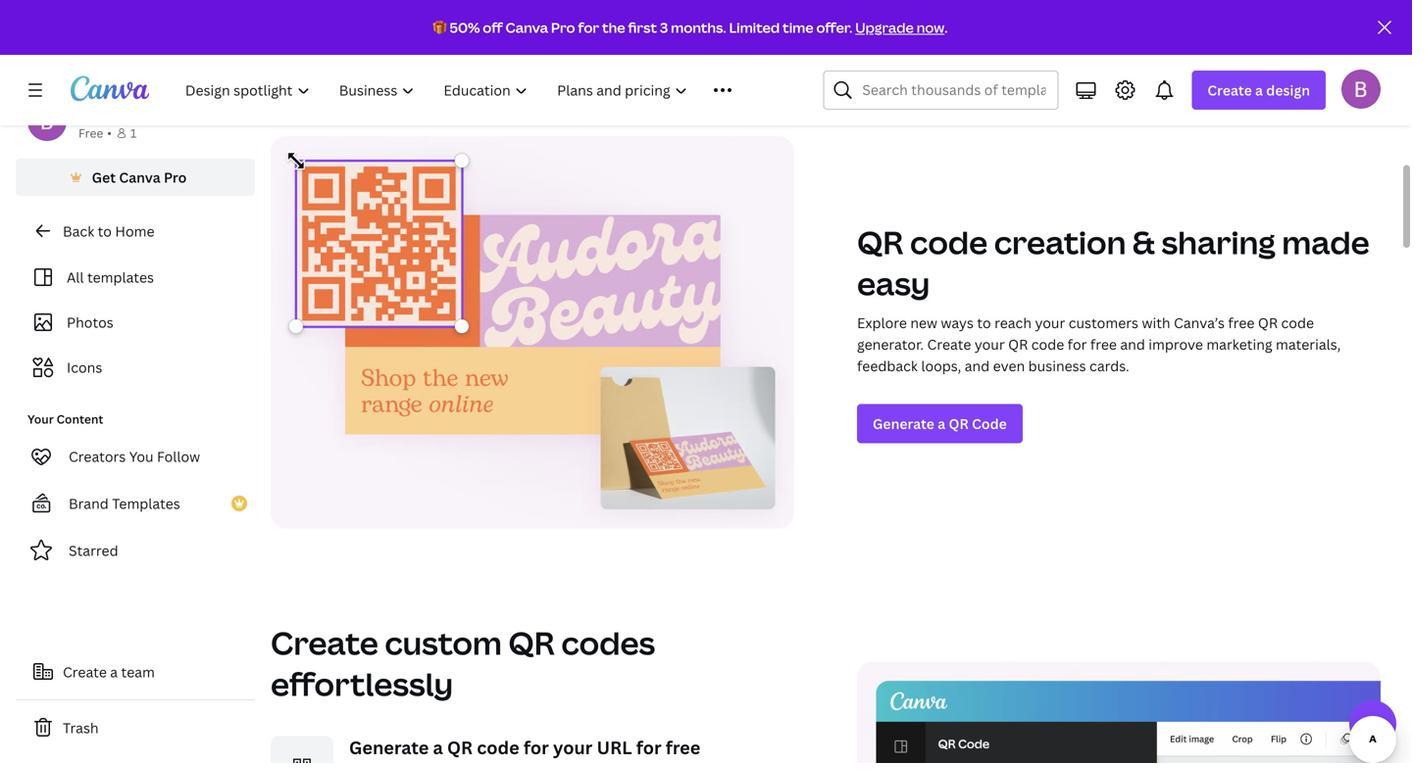 Task type: vqa. For each thing, say whether or not it's contained in the screenshot.
An image with a cursor next to a text box containing the prompt "A cat going scuba diving" to generate an image. The generated image of a cat doing scuba diving is behind the text box.
no



Task type: locate. For each thing, give the bounding box(es) containing it.
0 vertical spatial free
[[1228, 314, 1255, 332]]

generate down feedback
[[873, 415, 934, 433]]

your right reach
[[1035, 314, 1065, 332]]

a left the team
[[110, 663, 118, 682]]

off
[[483, 18, 503, 37]]

back
[[63, 222, 94, 241]]

brand
[[69, 495, 109, 513]]

templates
[[87, 268, 154, 287]]

your up even
[[975, 335, 1005, 354]]

2 vertical spatial free
[[666, 736, 700, 760]]

1 vertical spatial free
[[1090, 335, 1117, 354]]

now
[[917, 18, 944, 37]]

to
[[98, 222, 112, 241], [977, 314, 991, 332]]

and
[[1120, 335, 1145, 354], [965, 357, 990, 375]]

.
[[944, 18, 948, 37]]

qr down reach
[[1008, 335, 1028, 354]]

free
[[78, 125, 103, 141]]

qr left the codes
[[508, 622, 555, 665]]

a left code
[[938, 415, 945, 433]]

qr up marketing
[[1258, 314, 1278, 332]]

create a team button
[[16, 653, 255, 692]]

business
[[1028, 357, 1086, 375]]

0 vertical spatial to
[[98, 222, 112, 241]]

all templates
[[67, 268, 154, 287]]

1 horizontal spatial to
[[977, 314, 991, 332]]

50%
[[450, 18, 480, 37]]

icons
[[67, 358, 102, 377]]

all templates link
[[27, 259, 243, 296]]

1 vertical spatial to
[[977, 314, 991, 332]]

creators you follow link
[[16, 437, 255, 477]]

free
[[1228, 314, 1255, 332], [1090, 335, 1117, 354], [666, 736, 700, 760]]

free right url
[[666, 736, 700, 760]]

offer.
[[816, 18, 852, 37]]

canva inside button
[[119, 168, 160, 187]]

1 horizontal spatial canva
[[506, 18, 548, 37]]

0 vertical spatial your
[[1035, 314, 1065, 332]]

1 vertical spatial your
[[975, 335, 1005, 354]]

generate down effortlessly
[[349, 736, 429, 760]]

0 horizontal spatial pro
[[164, 168, 187, 187]]

trash link
[[16, 709, 255, 748]]

None search field
[[823, 71, 1058, 110]]

to right ways
[[977, 314, 991, 332]]

to right back on the top left of the page
[[98, 222, 112, 241]]

generate
[[873, 415, 934, 433], [349, 736, 429, 760]]

0 horizontal spatial canva
[[119, 168, 160, 187]]

canva
[[506, 18, 548, 37], [119, 168, 160, 187]]

0 horizontal spatial to
[[98, 222, 112, 241]]

and left even
[[965, 357, 990, 375]]

1 horizontal spatial and
[[1120, 335, 1145, 354]]

create for create a team
[[63, 663, 107, 682]]

url
[[597, 736, 632, 760]]

follow
[[157, 448, 200, 466]]

canva right get
[[119, 168, 160, 187]]

and up the cards.
[[1120, 335, 1145, 354]]

qr
[[857, 221, 904, 264], [1258, 314, 1278, 332], [1008, 335, 1028, 354], [949, 415, 969, 433], [508, 622, 555, 665], [447, 736, 473, 760]]

marketing
[[1206, 335, 1272, 354]]

2 horizontal spatial free
[[1228, 314, 1255, 332]]

your left url
[[553, 736, 593, 760]]

0 horizontal spatial free
[[666, 736, 700, 760]]

create inside 'button'
[[63, 663, 107, 682]]

photos
[[67, 313, 113, 332]]

top level navigation element
[[173, 71, 776, 110], [173, 71, 776, 110]]

qr down create custom qr codes effortlessly at the bottom left of the page
[[447, 736, 473, 760]]

qr left code
[[949, 415, 969, 433]]

create
[[1207, 81, 1252, 100], [927, 335, 971, 354], [271, 622, 378, 665], [63, 663, 107, 682]]

0 horizontal spatial generate
[[349, 736, 429, 760]]

pro up back to home link
[[164, 168, 187, 187]]

free down customers on the right top of the page
[[1090, 335, 1117, 354]]

create inside create custom qr codes effortlessly
[[271, 622, 378, 665]]

a for generate a qr code
[[938, 415, 945, 433]]

1 vertical spatial and
[[965, 357, 990, 375]]

code
[[910, 221, 988, 264], [1281, 314, 1314, 332], [1031, 335, 1064, 354], [477, 736, 519, 760]]

create inside dropdown button
[[1207, 81, 1252, 100]]

pro
[[551, 18, 575, 37], [164, 168, 187, 187]]

limited
[[729, 18, 780, 37]]

1 horizontal spatial your
[[975, 335, 1005, 354]]

0 vertical spatial and
[[1120, 335, 1145, 354]]

code up business
[[1031, 335, 1064, 354]]

for up business
[[1068, 335, 1087, 354]]

a inside 'button'
[[110, 663, 118, 682]]

your
[[1035, 314, 1065, 332], [975, 335, 1005, 354], [553, 736, 593, 760]]

free up marketing
[[1228, 314, 1255, 332]]

code up "materials,"
[[1281, 314, 1314, 332]]

1 vertical spatial pro
[[164, 168, 187, 187]]

1 vertical spatial generate
[[349, 736, 429, 760]]

canva right off
[[506, 18, 548, 37]]

qr up explore
[[857, 221, 904, 264]]

back to home link
[[16, 212, 255, 251]]

create a design
[[1207, 81, 1310, 100]]

brand templates
[[69, 495, 180, 513]]

1 horizontal spatial pro
[[551, 18, 575, 37]]

reach
[[994, 314, 1032, 332]]

1 vertical spatial canva
[[119, 168, 160, 187]]

months.
[[671, 18, 726, 37]]

0 vertical spatial generate
[[873, 415, 934, 433]]

design
[[1266, 81, 1310, 100]]

create for create a design
[[1207, 81, 1252, 100]]

a inside dropdown button
[[1255, 81, 1263, 100]]

a left the design
[[1255, 81, 1263, 100]]

generate for generate a qr code
[[873, 415, 934, 433]]

a
[[1255, 81, 1263, 100], [938, 415, 945, 433], [110, 663, 118, 682], [433, 736, 443, 760]]

qr inside create custom qr codes effortlessly
[[508, 622, 555, 665]]

1 horizontal spatial generate
[[873, 415, 934, 433]]

content
[[56, 411, 103, 428]]

0 horizontal spatial your
[[553, 736, 593, 760]]

Search search field
[[862, 72, 1046, 109]]

bob builder image
[[1341, 69, 1381, 109]]

for
[[578, 18, 599, 37], [1068, 335, 1087, 354], [524, 736, 549, 760], [636, 736, 661, 760]]

0 vertical spatial pro
[[551, 18, 575, 37]]

a for create a design
[[1255, 81, 1263, 100]]

get canva pro
[[92, 168, 187, 187]]

0 vertical spatial canva
[[506, 18, 548, 37]]

0 horizontal spatial and
[[965, 357, 990, 375]]

a down create custom qr codes effortlessly at the bottom left of the page
[[433, 736, 443, 760]]

3
[[660, 18, 668, 37]]

pro left the
[[551, 18, 575, 37]]

codes
[[561, 622, 655, 665]]

improve
[[1149, 335, 1203, 354]]

upgrade now button
[[855, 18, 944, 37]]

back to home
[[63, 222, 154, 241]]



Task type: describe. For each thing, give the bounding box(es) containing it.
first
[[628, 18, 657, 37]]

your content
[[27, 411, 103, 428]]

code up ways
[[910, 221, 988, 264]]

feedback
[[857, 357, 918, 375]]

to inside qr code creation & sharing made easy explore new ways to reach your customers with canva's free qr code generator. create your qr code for free and improve marketing materials, feedback loops, and even business cards.
[[977, 314, 991, 332]]

materials,
[[1276, 335, 1341, 354]]

2 horizontal spatial your
[[1035, 314, 1065, 332]]

1
[[130, 125, 137, 141]]

create a team
[[63, 663, 155, 682]]

starred
[[69, 542, 118, 560]]

•
[[107, 125, 112, 141]]

generate a qr code
[[873, 415, 1007, 433]]

sharing
[[1162, 221, 1275, 264]]

get canva pro button
[[16, 159, 255, 196]]

🎁
[[433, 18, 447, 37]]

all
[[67, 268, 84, 287]]

cards.
[[1089, 357, 1129, 375]]

create for create custom qr codes effortlessly
[[271, 622, 378, 665]]

for right url
[[636, 736, 661, 760]]

free •
[[78, 125, 112, 141]]

2 vertical spatial your
[[553, 736, 593, 760]]

custom
[[385, 622, 502, 665]]

for left url
[[524, 736, 549, 760]]

🎁 50% off canva pro for the first 3 months. limited time offer. upgrade now .
[[433, 18, 948, 37]]

for left the
[[578, 18, 599, 37]]

with
[[1142, 314, 1170, 332]]

icons link
[[27, 349, 243, 386]]

your
[[27, 411, 54, 428]]

brand templates link
[[16, 484, 255, 524]]

code
[[972, 415, 1007, 433]]

qr code creation & sharing made easy image
[[271, 136, 794, 529]]

effortlessly
[[271, 663, 453, 706]]

ways
[[941, 314, 974, 332]]

generator.
[[857, 335, 924, 354]]

create inside qr code creation & sharing made easy explore new ways to reach your customers with canva's free qr code generator. create your qr code for free and improve marketing materials, feedback loops, and even business cards.
[[927, 335, 971, 354]]

you
[[129, 448, 154, 466]]

explore
[[857, 314, 907, 332]]

creators you follow
[[69, 448, 200, 466]]

made
[[1282, 221, 1370, 264]]

loops,
[[921, 357, 961, 375]]

customers
[[1069, 314, 1138, 332]]

generate a qr code link
[[857, 404, 1023, 443]]

generate for generate a qr code for your url for free
[[349, 736, 429, 760]]

create custom qr codes effortlessly
[[271, 622, 655, 706]]

creators
[[69, 448, 126, 466]]

upgrade
[[855, 18, 914, 37]]

photos link
[[27, 304, 243, 341]]

a for generate a qr code for your url for free
[[433, 736, 443, 760]]

canva's
[[1174, 314, 1225, 332]]

the
[[602, 18, 625, 37]]

home
[[115, 222, 154, 241]]

easy
[[857, 262, 930, 305]]

&
[[1132, 221, 1155, 264]]

get
[[92, 168, 116, 187]]

time
[[783, 18, 813, 37]]

starred link
[[16, 531, 255, 571]]

team
[[121, 663, 155, 682]]

creation
[[994, 221, 1126, 264]]

templates
[[112, 495, 180, 513]]

for inside qr code creation & sharing made easy explore new ways to reach your customers with canva's free qr code generator. create your qr code for free and improve marketing materials, feedback loops, and even business cards.
[[1068, 335, 1087, 354]]

new
[[910, 314, 937, 332]]

create a design button
[[1192, 71, 1326, 110]]

qr code creation & sharing made easy explore new ways to reach your customers with canva's free qr code generator. create your qr code for free and improve marketing materials, feedback loops, and even business cards.
[[857, 221, 1370, 375]]

code down create custom qr codes effortlessly at the bottom left of the page
[[477, 736, 519, 760]]

trash
[[63, 719, 99, 738]]

pro inside button
[[164, 168, 187, 187]]

qr inside 'generate a qr code' link
[[949, 415, 969, 433]]

generate a qr code for your url for free
[[349, 736, 700, 760]]

a for create a team
[[110, 663, 118, 682]]

1 horizontal spatial free
[[1090, 335, 1117, 354]]

even
[[993, 357, 1025, 375]]



